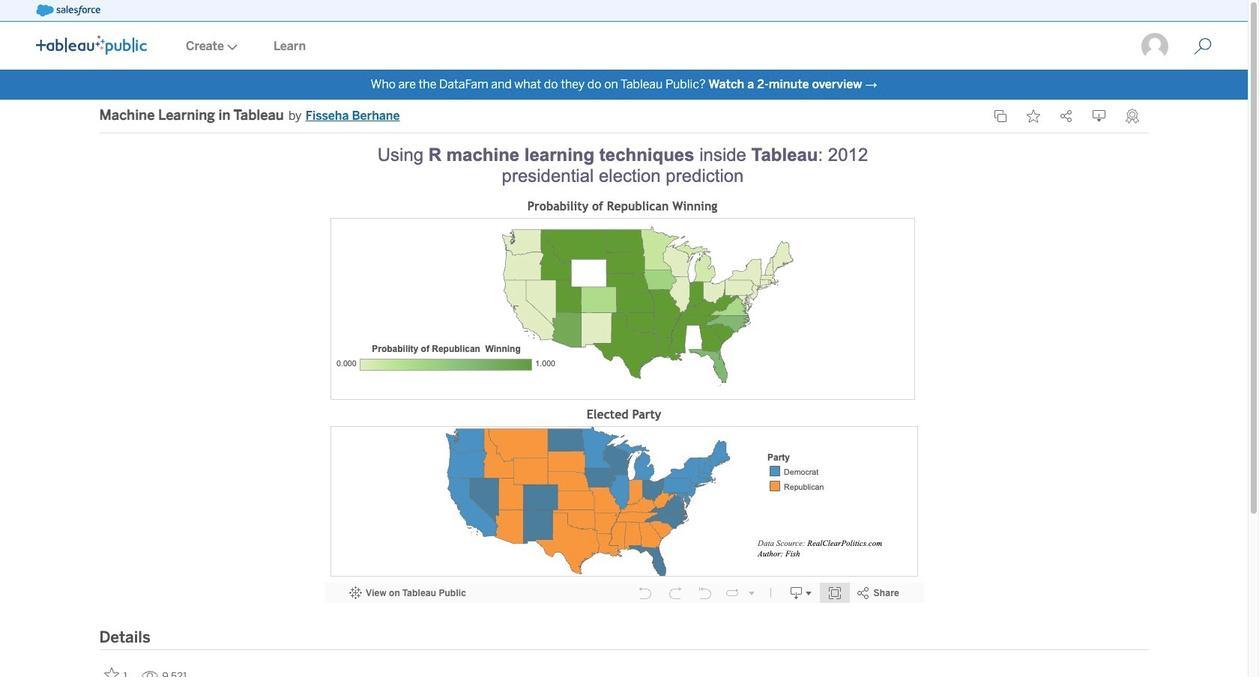 Task type: locate. For each thing, give the bounding box(es) containing it.
nominate for viz of the day image
[[1126, 109, 1139, 124]]

favorite button image
[[1027, 109, 1040, 123]]

logo image
[[36, 35, 147, 55]]

add favorite image
[[104, 668, 119, 678]]

make a copy image
[[994, 109, 1007, 123]]



Task type: describe. For each thing, give the bounding box(es) containing it.
Add Favorite button
[[99, 663, 135, 678]]

go to search image
[[1176, 37, 1230, 55]]

salesforce logo image
[[36, 4, 100, 16]]

create image
[[224, 44, 238, 50]]

tara.schultz image
[[1140, 31, 1170, 61]]



Task type: vqa. For each thing, say whether or not it's contained in the screenshot.
how-to videos link
no



